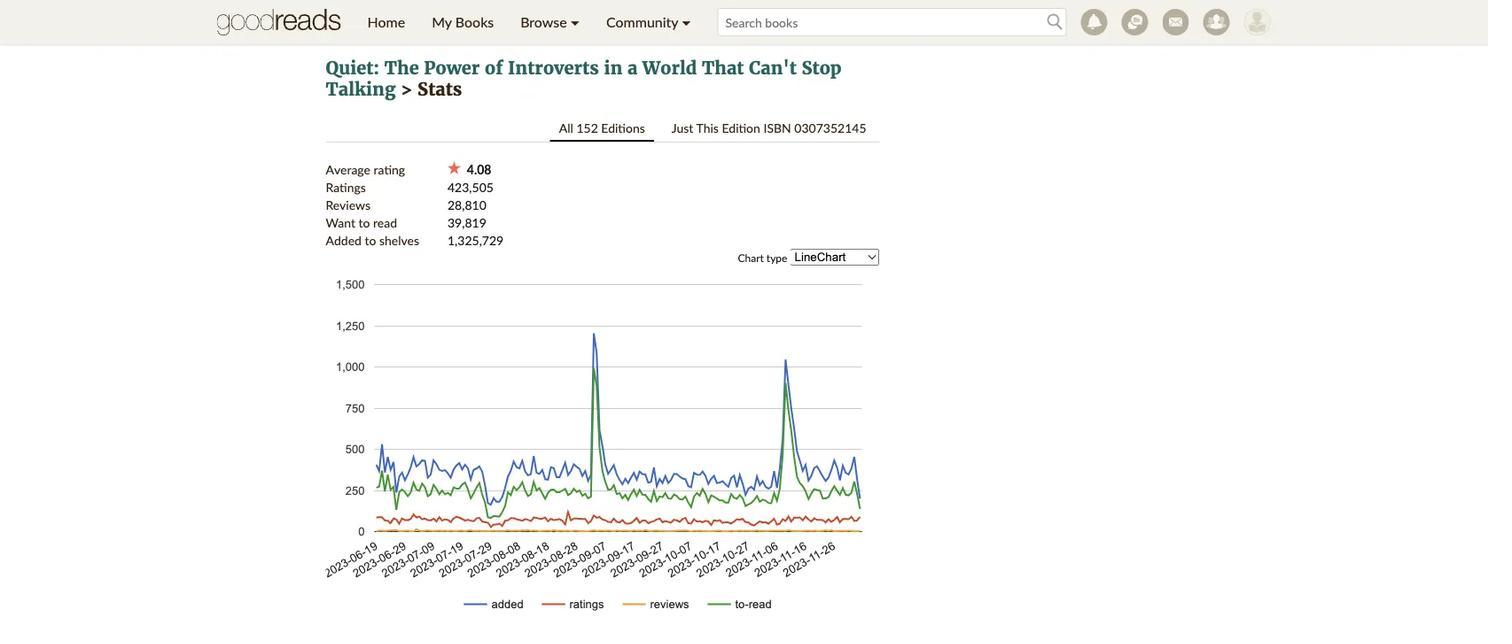 Task type: locate. For each thing, give the bounding box(es) containing it.
rating
[[374, 162, 405, 177]]

chart type
[[738, 252, 788, 265]]

0 horizontal spatial ▾
[[571, 13, 580, 31]]

the
[[385, 57, 419, 79]]

bob builder image
[[1244, 9, 1271, 35]]

to for want
[[359, 215, 370, 230]]

browse ▾ button
[[507, 0, 593, 44]]

community ▾
[[606, 13, 691, 31]]

1 vertical spatial to
[[365, 233, 376, 248]]

1,325,729
[[448, 233, 504, 248]]

can't
[[749, 57, 797, 79]]

friend requests image
[[1204, 9, 1230, 35]]

stop
[[802, 57, 842, 79]]

a
[[628, 57, 638, 79]]

to down want to read
[[365, 233, 376, 248]]

to
[[359, 215, 370, 230], [365, 233, 376, 248]]

▾ inside popup button
[[571, 13, 580, 31]]

read
[[373, 215, 397, 230]]

▾ for browse ▾
[[571, 13, 580, 31]]

0 vertical spatial to
[[359, 215, 370, 230]]

2 ▾ from the left
[[682, 13, 691, 31]]

stats
[[418, 78, 462, 101]]

Search for books to add to your shelves search field
[[718, 8, 1067, 36]]

▾ right browse
[[571, 13, 580, 31]]

added to shelves
[[326, 233, 419, 248]]

quiet: the power of introverts in a world that can't stop talking link
[[326, 57, 842, 101]]

1 horizontal spatial ▾
[[682, 13, 691, 31]]

>
[[401, 78, 413, 101]]

just
[[672, 120, 694, 135]]

a chart. image
[[326, 276, 876, 626]]

▾ inside dropdown button
[[682, 13, 691, 31]]

quiet:
[[326, 57, 380, 79]]

my group discussions image
[[1122, 9, 1149, 35]]

▾ right community
[[682, 13, 691, 31]]

my
[[432, 13, 452, 31]]

menu
[[354, 0, 704, 44]]

▾
[[571, 13, 580, 31], [682, 13, 691, 31]]

type
[[767, 252, 788, 265]]

to for added
[[365, 233, 376, 248]]

▾ for community ▾
[[682, 13, 691, 31]]

>     stats
[[396, 78, 462, 101]]

all
[[559, 120, 573, 135]]

to up the 'added to shelves' on the left top of the page
[[359, 215, 370, 230]]

that
[[702, 57, 744, 79]]

a chart. element
[[326, 276, 876, 626]]

1 ▾ from the left
[[571, 13, 580, 31]]



Task type: vqa. For each thing, say whether or not it's contained in the screenshot.
"·"
no



Task type: describe. For each thing, give the bounding box(es) containing it.
Search books text field
[[718, 8, 1067, 36]]

39,819
[[448, 215, 487, 230]]

just this edition  isbn 0307352145 link
[[663, 115, 876, 140]]

home
[[368, 13, 405, 31]]

community
[[606, 13, 678, 31]]

just this edition  isbn 0307352145
[[672, 120, 867, 135]]

want to read
[[326, 215, 397, 230]]

books
[[456, 13, 494, 31]]

introverts
[[508, 57, 599, 79]]

all 152 editions
[[559, 120, 645, 135]]

of
[[485, 57, 503, 79]]

power
[[424, 57, 480, 79]]

my books link
[[419, 0, 507, 44]]

talking
[[326, 78, 396, 101]]

reviews
[[326, 197, 371, 212]]

isbn
[[764, 120, 791, 135]]

home link
[[354, 0, 419, 44]]

edition
[[722, 120, 761, 135]]

152
[[577, 120, 598, 135]]

4.08
[[461, 162, 492, 177]]

0307352145
[[795, 120, 867, 135]]

inbox image
[[1163, 9, 1189, 35]]

menu containing home
[[354, 0, 704, 44]]

want
[[326, 215, 355, 230]]

community ▾ button
[[593, 0, 704, 44]]

average rating
[[326, 162, 405, 177]]

423,505
[[448, 180, 494, 195]]

28,810
[[448, 197, 487, 212]]

added
[[326, 233, 362, 248]]

my books
[[432, 13, 494, 31]]

notifications image
[[1081, 9, 1108, 35]]

chart
[[738, 252, 764, 265]]

in
[[604, 57, 623, 79]]

browse ▾
[[521, 13, 580, 31]]

quiet: the power of introverts in a world that can't stop talking
[[326, 57, 842, 101]]

browse
[[521, 13, 567, 31]]

this
[[696, 120, 719, 135]]

ratings
[[326, 180, 366, 195]]

world
[[643, 57, 697, 79]]

shelves
[[379, 233, 419, 248]]

average
[[326, 162, 371, 177]]

editions
[[601, 120, 645, 135]]



